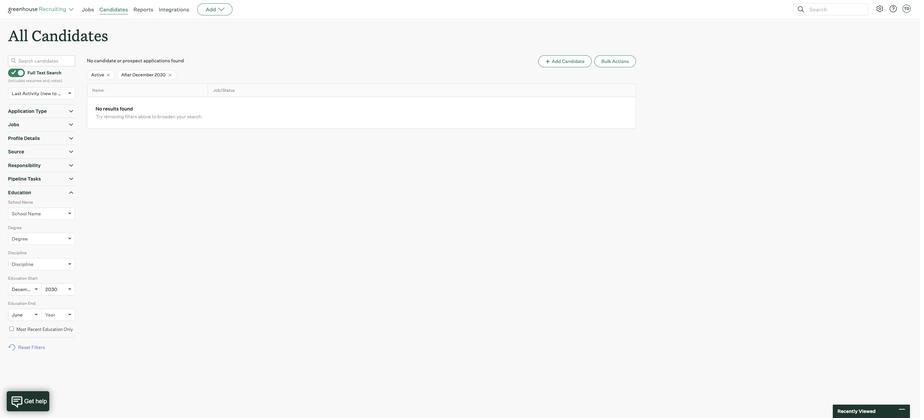 Task type: describe. For each thing, give the bounding box(es) containing it.
notes)
[[51, 78, 62, 83]]

resumes
[[26, 78, 42, 83]]

1 vertical spatial december
[[12, 287, 35, 293]]

checkmark image
[[11, 70, 16, 75]]

reports link
[[133, 6, 154, 13]]

last activity (new to old) option
[[12, 91, 66, 96]]

1 vertical spatial 2030
[[45, 287, 57, 293]]

0 vertical spatial school name
[[8, 200, 33, 205]]

removing
[[104, 114, 124, 120]]

2 vertical spatial name
[[28, 211, 41, 217]]

1 horizontal spatial found
[[171, 58, 184, 64]]

discipline element
[[8, 250, 75, 276]]

configure image
[[877, 5, 885, 13]]

full
[[28, 70, 35, 76]]

(includes
[[8, 78, 25, 83]]

1 vertical spatial degree
[[12, 236, 28, 242]]

text
[[36, 70, 46, 76]]

after
[[121, 72, 132, 78]]

0 vertical spatial jobs
[[82, 6, 94, 13]]

Most Recent Education Only checkbox
[[9, 327, 14, 332]]

reset
[[18, 345, 31, 351]]

only
[[64, 327, 73, 333]]

no results found try removing filters above to broaden your search.
[[96, 106, 203, 120]]

end
[[28, 302, 36, 307]]

filters
[[32, 345, 45, 351]]

integrations link
[[159, 6, 189, 13]]

details
[[24, 136, 40, 141]]

school name element
[[8, 199, 75, 225]]

1 vertical spatial candidates
[[32, 26, 108, 45]]

active
[[91, 72, 104, 78]]

1 vertical spatial school name
[[12, 211, 41, 217]]

0 horizontal spatial jobs
[[8, 122, 19, 128]]

add candidate
[[552, 58, 585, 64]]

candidate
[[562, 58, 585, 64]]

most recent education only
[[16, 327, 73, 333]]

Search text field
[[808, 5, 863, 14]]

greenhouse recruiting image
[[8, 5, 68, 13]]

year
[[45, 312, 55, 318]]

0 vertical spatial school
[[8, 200, 21, 205]]

candidate
[[94, 58, 116, 64]]

(new
[[40, 91, 51, 96]]

broaden
[[158, 114, 176, 120]]

june option
[[12, 312, 23, 318]]

0 vertical spatial to
[[52, 91, 57, 96]]

0 vertical spatial candidates
[[100, 6, 128, 13]]

1 vertical spatial name
[[22, 200, 33, 205]]

candidates link
[[100, 6, 128, 13]]

source
[[8, 149, 24, 155]]

reports
[[133, 6, 154, 13]]

1 vertical spatial discipline
[[12, 262, 33, 267]]

search.
[[187, 114, 203, 120]]

june
[[12, 312, 23, 318]]

applications
[[143, 58, 170, 64]]

actions
[[613, 58, 629, 64]]

type
[[35, 108, 47, 114]]

found inside no results found try removing filters above to broaden your search.
[[120, 106, 133, 112]]

last activity (new to old)
[[12, 91, 66, 96]]

profile details
[[8, 136, 40, 141]]



Task type: locate. For each thing, give the bounding box(es) containing it.
no inside no results found try removing filters above to broaden your search.
[[96, 106, 102, 112]]

degree up discipline element
[[12, 236, 28, 242]]

school up degree element
[[12, 211, 27, 217]]

full text search (includes resumes and notes)
[[8, 70, 62, 83]]

filters
[[125, 114, 137, 120]]

degree down school name element
[[8, 226, 22, 231]]

no for no candidate or prospect applications found
[[87, 58, 93, 64]]

integrations
[[159, 6, 189, 13]]

candidates
[[100, 6, 128, 13], [32, 26, 108, 45]]

application type
[[8, 108, 47, 114]]

candidates right 'jobs' link on the left of page
[[100, 6, 128, 13]]

old)
[[58, 91, 66, 96]]

1 vertical spatial found
[[120, 106, 133, 112]]

td button
[[902, 3, 913, 14]]

education up june
[[8, 302, 27, 307]]

to right above
[[152, 114, 157, 120]]

responsibility
[[8, 163, 41, 168]]

1 horizontal spatial 2030
[[155, 72, 166, 78]]

education up december option
[[8, 276, 27, 281]]

discipline
[[8, 251, 27, 256], [12, 262, 33, 267]]

1 horizontal spatial jobs
[[82, 6, 94, 13]]

recently viewed
[[838, 409, 876, 415]]

add for add
[[206, 6, 216, 13]]

0 vertical spatial december
[[132, 72, 154, 78]]

reset filters button
[[8, 342, 48, 354]]

application
[[8, 108, 34, 114]]

2030
[[155, 72, 166, 78], [45, 287, 57, 293]]

education down pipeline
[[8, 190, 31, 196]]

school
[[8, 200, 21, 205], [12, 211, 27, 217]]

viewed
[[859, 409, 876, 415]]

to left old)
[[52, 91, 57, 96]]

no for no results found try removing filters above to broaden your search.
[[96, 106, 102, 112]]

school down pipeline
[[8, 200, 21, 205]]

education end
[[8, 302, 36, 307]]

add button
[[197, 3, 233, 15]]

jobs left candidates link
[[82, 6, 94, 13]]

name up degree element
[[28, 211, 41, 217]]

jobs link
[[82, 6, 94, 13]]

1 horizontal spatial december
[[132, 72, 154, 78]]

1 vertical spatial add
[[552, 58, 561, 64]]

add inside 'link'
[[552, 58, 561, 64]]

december down education start
[[12, 287, 35, 293]]

reset filters
[[18, 345, 45, 351]]

0 horizontal spatial december
[[12, 287, 35, 293]]

education for education
[[8, 190, 31, 196]]

education down year
[[43, 327, 63, 333]]

try
[[96, 114, 103, 120]]

1 vertical spatial school
[[12, 211, 27, 217]]

0 horizontal spatial to
[[52, 91, 57, 96]]

jobs
[[82, 6, 94, 13], [8, 122, 19, 128]]

2030 option
[[45, 287, 57, 293]]

no up try in the top of the page
[[96, 106, 102, 112]]

profile
[[8, 136, 23, 141]]

1 vertical spatial no
[[96, 106, 102, 112]]

1 vertical spatial jobs
[[8, 122, 19, 128]]

degree element
[[8, 225, 75, 250]]

0 vertical spatial add
[[206, 6, 216, 13]]

name
[[92, 88, 104, 93], [22, 200, 33, 205], [28, 211, 41, 217]]

and
[[43, 78, 50, 83]]

education for education end
[[8, 302, 27, 307]]

bulk
[[602, 58, 612, 64]]

add inside "popup button"
[[206, 6, 216, 13]]

name down pipeline tasks
[[22, 200, 33, 205]]

education
[[8, 190, 31, 196], [8, 276, 27, 281], [8, 302, 27, 307], [43, 327, 63, 333]]

december down the no candidate or prospect applications found
[[132, 72, 154, 78]]

0 vertical spatial no
[[87, 58, 93, 64]]

2030 up year
[[45, 287, 57, 293]]

education start
[[8, 276, 38, 281]]

december option
[[12, 287, 35, 293]]

0 horizontal spatial add
[[206, 6, 216, 13]]

above
[[138, 114, 151, 120]]

found
[[171, 58, 184, 64], [120, 106, 133, 112]]

search
[[47, 70, 61, 76]]

last
[[12, 91, 21, 96]]

no
[[87, 58, 93, 64], [96, 106, 102, 112]]

add
[[206, 6, 216, 13], [552, 58, 561, 64]]

tasks
[[28, 176, 41, 182]]

add for add candidate
[[552, 58, 561, 64]]

activity
[[22, 91, 39, 96]]

degree
[[8, 226, 22, 231], [12, 236, 28, 242]]

start
[[28, 276, 38, 281]]

2030 down the applications
[[155, 72, 166, 78]]

1 horizontal spatial no
[[96, 106, 102, 112]]

0 vertical spatial discipline
[[8, 251, 27, 256]]

results
[[103, 106, 119, 112]]

add candidate link
[[539, 55, 592, 68]]

december
[[132, 72, 154, 78], [12, 287, 35, 293]]

school name
[[8, 200, 33, 205], [12, 211, 41, 217]]

school name up degree element
[[12, 211, 41, 217]]

all candidates
[[8, 26, 108, 45]]

no left candidate
[[87, 58, 93, 64]]

no candidate or prospect applications found
[[87, 58, 184, 64]]

education for education start
[[8, 276, 27, 281]]

bulk actions
[[602, 58, 629, 64]]

1 horizontal spatial to
[[152, 114, 157, 120]]

0 vertical spatial found
[[171, 58, 184, 64]]

0 vertical spatial 2030
[[155, 72, 166, 78]]

Search candidates field
[[8, 55, 75, 67]]

job/status
[[213, 88, 235, 93]]

pipeline tasks
[[8, 176, 41, 182]]

bulk actions link
[[595, 55, 637, 68]]

found up the filters at the top
[[120, 106, 133, 112]]

td
[[905, 6, 910, 11]]

0 vertical spatial name
[[92, 88, 104, 93]]

after december 2030
[[121, 72, 166, 78]]

most
[[16, 327, 27, 333]]

found right the applications
[[171, 58, 184, 64]]

recently
[[838, 409, 858, 415]]

1 horizontal spatial add
[[552, 58, 561, 64]]

0 vertical spatial degree
[[8, 226, 22, 231]]

0 horizontal spatial found
[[120, 106, 133, 112]]

0 horizontal spatial 2030
[[45, 287, 57, 293]]

prospect
[[123, 58, 142, 64]]

to
[[52, 91, 57, 96], [152, 114, 157, 120]]

pipeline
[[8, 176, 27, 182]]

all
[[8, 26, 28, 45]]

1 vertical spatial to
[[152, 114, 157, 120]]

recent
[[27, 327, 42, 333]]

jobs up profile
[[8, 122, 19, 128]]

0 horizontal spatial no
[[87, 58, 93, 64]]

td button
[[903, 5, 912, 13]]

name down active
[[92, 88, 104, 93]]

your
[[177, 114, 186, 120]]

candidates down 'jobs' link on the left of page
[[32, 26, 108, 45]]

to inside no results found try removing filters above to broaden your search.
[[152, 114, 157, 120]]

school name down pipeline
[[8, 200, 33, 205]]

or
[[117, 58, 122, 64]]



Task type: vqa. For each thing, say whether or not it's contained in the screenshot.
June
yes



